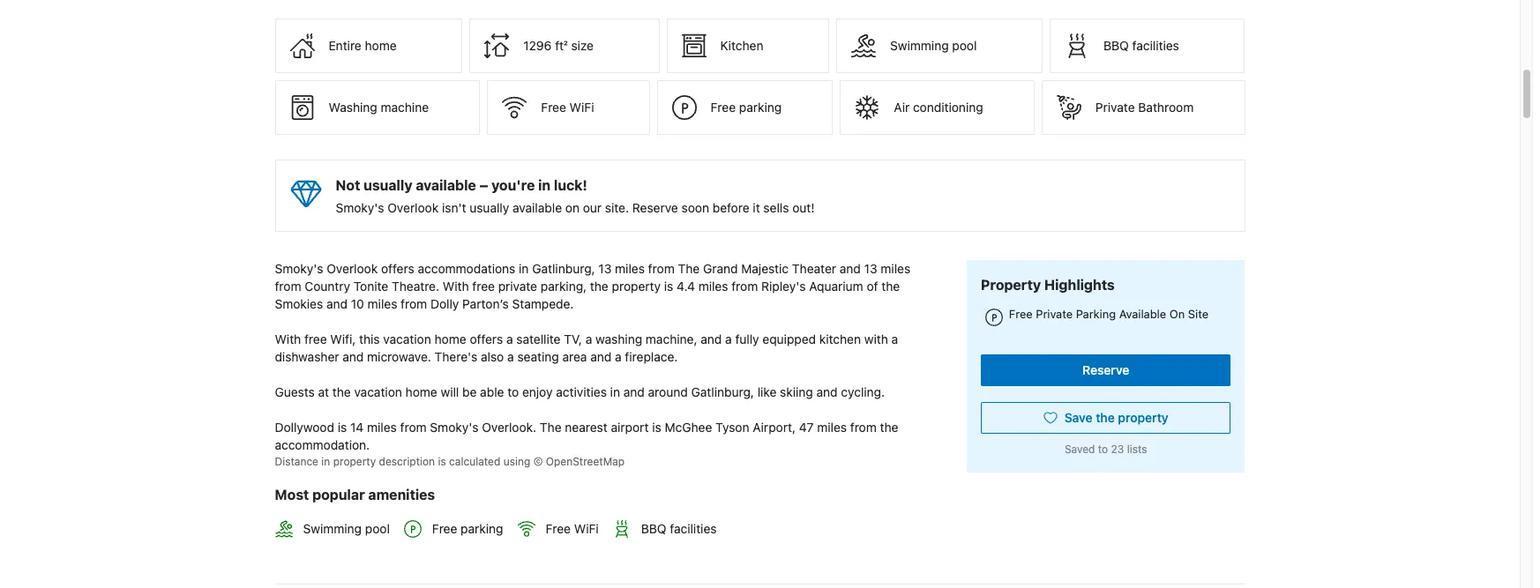 Task type: vqa. For each thing, say whether or not it's contained in the screenshot.
leftmost the April
no



Task type: describe. For each thing, give the bounding box(es) containing it.
calculated
[[449, 455, 501, 469]]

at
[[318, 385, 329, 400]]

0 vertical spatial usually
[[364, 177, 412, 193]]

cycling.
[[841, 385, 885, 400]]

and up aquarium
[[840, 261, 861, 276]]

and down wifi,
[[343, 349, 364, 364]]

not usually available – you're in luck! smoky's overlook isn't usually available on our site. reserve soon before it sells out!
[[336, 177, 815, 215]]

reserve inside not usually available – you're in luck! smoky's overlook isn't usually available on our site. reserve soon before it sells out!
[[632, 200, 678, 215]]

from down majestic
[[732, 279, 758, 294]]

overlook inside not usually available – you're in luck! smoky's overlook isn't usually available on our site. reserve soon before it sells out!
[[388, 200, 439, 215]]

1296
[[523, 38, 552, 53]]

on
[[565, 200, 580, 215]]

site
[[1188, 307, 1209, 321]]

smokies
[[275, 297, 323, 312]]

property highlights
[[981, 277, 1115, 293]]

a right also
[[507, 349, 514, 364]]

and left 'around' on the left bottom of page
[[624, 385, 645, 400]]

air
[[894, 100, 910, 115]]

property inside dropdown button
[[1118, 411, 1169, 426]]

miles down site.
[[615, 261, 645, 276]]

dolly
[[430, 297, 459, 312]]

not
[[336, 177, 360, 193]]

47
[[799, 420, 814, 435]]

out!
[[792, 200, 815, 215]]

the right of
[[882, 279, 900, 294]]

2 vertical spatial smoky's
[[430, 420, 479, 435]]

1 vertical spatial smoky's
[[275, 261, 323, 276]]

satellite
[[516, 332, 561, 347]]

majestic
[[741, 261, 789, 276]]

and right skiing
[[817, 385, 838, 400]]

0 horizontal spatial facilities
[[670, 522, 717, 537]]

also
[[481, 349, 504, 364]]

1 horizontal spatial available
[[513, 200, 562, 215]]

is right airport
[[652, 420, 661, 435]]

©
[[533, 455, 543, 469]]

sells
[[763, 200, 789, 215]]

in down 'accommodation.'
[[321, 455, 330, 469]]

0 vertical spatial property
[[612, 279, 661, 294]]

0 horizontal spatial bbq facilities
[[641, 522, 717, 537]]

parking inside button
[[739, 100, 782, 115]]

0 horizontal spatial free parking
[[432, 522, 503, 537]]

1 vertical spatial swimming pool
[[303, 522, 390, 537]]

description
[[379, 455, 435, 469]]

airport,
[[753, 420, 796, 435]]

1 vertical spatial wifi
[[574, 522, 599, 537]]

microwave.
[[367, 349, 431, 364]]

parton's
[[462, 297, 509, 312]]

kitchen button
[[667, 19, 829, 73]]

openstreetmap
[[546, 455, 625, 469]]

most
[[275, 487, 309, 503]]

overlook.
[[482, 420, 536, 435]]

able
[[480, 385, 504, 400]]

reserve button
[[981, 355, 1231, 387]]

save the property
[[1065, 411, 1169, 426]]

on
[[1170, 307, 1185, 321]]

–
[[480, 177, 488, 193]]

parking,
[[541, 279, 587, 294]]

seating
[[517, 349, 559, 364]]

1 horizontal spatial to
[[1098, 443, 1108, 456]]

0 vertical spatial free
[[472, 279, 495, 294]]

grand
[[703, 261, 738, 276]]

free inside 'button'
[[541, 100, 566, 115]]

equipped
[[763, 332, 816, 347]]

bbq facilities button
[[1050, 19, 1245, 73]]

0 horizontal spatial pool
[[365, 522, 390, 537]]

most popular amenities
[[275, 487, 435, 503]]

home inside button
[[365, 38, 397, 53]]

guests
[[275, 385, 315, 400]]

size
[[571, 38, 594, 53]]

0 horizontal spatial property
[[333, 455, 376, 469]]

free down openstreetmap
[[546, 522, 571, 537]]

miles down tonite
[[368, 297, 397, 312]]

be
[[462, 385, 477, 400]]

miles down grand
[[698, 279, 728, 294]]

in up private
[[519, 261, 529, 276]]

fully
[[735, 332, 759, 347]]

distance
[[275, 455, 318, 469]]

ft²
[[555, 38, 568, 53]]

1296 ft² size
[[523, 38, 594, 53]]

1 vertical spatial the
[[540, 420, 562, 435]]

from up description
[[400, 420, 427, 435]]

private
[[498, 279, 537, 294]]

private bathroom button
[[1042, 80, 1245, 135]]

1 vertical spatial offers
[[470, 332, 503, 347]]

using
[[503, 455, 530, 469]]

washing machine
[[329, 100, 429, 115]]

entire home button
[[275, 19, 463, 73]]

property
[[981, 277, 1041, 293]]

1 vertical spatial free wifi
[[546, 522, 599, 537]]

air conditioning button
[[840, 80, 1035, 135]]

mcghee
[[665, 420, 712, 435]]

1 vertical spatial swimming
[[303, 522, 362, 537]]

dishwasher
[[275, 349, 339, 364]]

4.4
[[677, 279, 695, 294]]

like
[[758, 385, 777, 400]]

from up smokies at the bottom left of the page
[[275, 279, 301, 294]]

airport
[[611, 420, 649, 435]]

and down washing
[[590, 349, 612, 364]]

smoky's overlook offers accommodations in gatlinburg, 13 miles from the grand majestic theater and 13 miles from country tonite theatre. with free private parking, the property is 4.4 miles from ripley's aquarium of the smokies and 10 miles from dolly parton's stampede. with free wifi, this vacation home offers a satellite tv, a washing machine, and a fully equipped kitchen with a dishwasher and microwave. there's also a seating area and a fireplace. guests at the vacation home will be able to enjoy activities in and around gatlinburg, like skiing and cycling. dollywood is 14 miles from smoky's overlook. the nearest airport is mcghee tyson airport, 47 miles from the accommodation. distance in property description is calculated using © openstreetmap
[[275, 261, 914, 469]]

theatre.
[[392, 279, 439, 294]]

swimming pool inside swimming pool button
[[890, 38, 977, 53]]

overlook inside smoky's overlook offers accommodations in gatlinburg, 13 miles from the grand majestic theater and 13 miles from country tonite theatre. with free private parking, the property is 4.4 miles from ripley's aquarium of the smokies and 10 miles from dolly parton's stampede. with free wifi, this vacation home offers a satellite tv, a washing machine, and a fully equipped kitchen with a dishwasher and microwave. there's also a seating area and a fireplace. guests at the vacation home will be able to enjoy activities in and around gatlinburg, like skiing and cycling. dollywood is 14 miles from smoky's overlook. the nearest airport is mcghee tyson airport, 47 miles from the accommodation. distance in property description is calculated using © openstreetmap
[[327, 261, 378, 276]]

free wifi inside free wifi 'button'
[[541, 100, 594, 115]]

isn't
[[442, 200, 466, 215]]

it
[[753, 200, 760, 215]]

save the property button
[[981, 403, 1231, 434]]

free down "property"
[[1009, 307, 1033, 321]]

1 13 from the left
[[598, 261, 612, 276]]

nearest
[[565, 420, 608, 435]]

1 horizontal spatial the
[[678, 261, 700, 276]]

accommodations
[[418, 261, 516, 276]]

enjoy
[[522, 385, 553, 400]]

2 13 from the left
[[864, 261, 877, 276]]

free inside button
[[711, 100, 736, 115]]

stampede.
[[512, 297, 574, 312]]

around
[[648, 385, 688, 400]]

10
[[351, 297, 364, 312]]

0 vertical spatial vacation
[[383, 332, 431, 347]]

washing
[[329, 100, 377, 115]]



Task type: locate. For each thing, give the bounding box(es) containing it.
1 horizontal spatial overlook
[[388, 200, 439, 215]]

14
[[350, 420, 364, 435]]

free parking down "kitchen" button
[[711, 100, 782, 115]]

1 vertical spatial overlook
[[327, 261, 378, 276]]

private left bathroom
[[1096, 100, 1135, 115]]

ripley's
[[761, 279, 806, 294]]

1 vertical spatial parking
[[461, 522, 503, 537]]

tonite
[[354, 279, 388, 294]]

0 horizontal spatial the
[[540, 420, 562, 435]]

1 horizontal spatial swimming pool
[[890, 38, 977, 53]]

and left fully
[[701, 332, 722, 347]]

1 vertical spatial pool
[[365, 522, 390, 537]]

offers up 'theatre.'
[[381, 261, 414, 276]]

you're
[[491, 177, 535, 193]]

in right activities
[[610, 385, 620, 400]]

1 horizontal spatial 13
[[864, 261, 877, 276]]

1296 ft² size button
[[470, 19, 660, 73]]

property left the 4.4
[[612, 279, 661, 294]]

from left grand
[[648, 261, 675, 276]]

machine
[[381, 100, 429, 115]]

swimming pool
[[890, 38, 977, 53], [303, 522, 390, 537]]

1 horizontal spatial bbq
[[1104, 38, 1129, 53]]

smoky's down not
[[336, 200, 384, 215]]

1 horizontal spatial property
[[612, 279, 661, 294]]

bathroom
[[1138, 100, 1194, 115]]

in inside not usually available – you're in luck! smoky's overlook isn't usually available on our site. reserve soon before it sells out!
[[538, 177, 551, 193]]

0 vertical spatial to
[[507, 385, 519, 400]]

0 horizontal spatial parking
[[461, 522, 503, 537]]

1 horizontal spatial smoky's
[[336, 200, 384, 215]]

luck!
[[554, 177, 587, 193]]

0 vertical spatial with
[[443, 279, 469, 294]]

wifi inside 'button'
[[570, 100, 594, 115]]

2 horizontal spatial smoky's
[[430, 420, 479, 435]]

0 vertical spatial overlook
[[388, 200, 439, 215]]

save
[[1065, 411, 1093, 426]]

1 horizontal spatial parking
[[739, 100, 782, 115]]

is left the 4.4
[[664, 279, 673, 294]]

0 horizontal spatial overlook
[[327, 261, 378, 276]]

1 horizontal spatial gatlinburg,
[[691, 385, 754, 400]]

wifi
[[570, 100, 594, 115], [574, 522, 599, 537]]

pool up conditioning
[[952, 38, 977, 53]]

0 vertical spatial gatlinburg,
[[532, 261, 595, 276]]

0 vertical spatial parking
[[739, 100, 782, 115]]

fireplace.
[[625, 349, 678, 364]]

washing
[[596, 332, 642, 347]]

gatlinburg, up parking,
[[532, 261, 595, 276]]

the inside dropdown button
[[1096, 411, 1115, 426]]

soon
[[682, 200, 709, 215]]

with down accommodations
[[443, 279, 469, 294]]

0 horizontal spatial usually
[[364, 177, 412, 193]]

private inside button
[[1096, 100, 1135, 115]]

before
[[713, 200, 750, 215]]

0 vertical spatial reserve
[[632, 200, 678, 215]]

1 vertical spatial facilities
[[670, 522, 717, 537]]

overlook
[[388, 200, 439, 215], [327, 261, 378, 276]]

skiing
[[780, 385, 813, 400]]

0 horizontal spatial offers
[[381, 261, 414, 276]]

theater
[[792, 261, 836, 276]]

activities
[[556, 385, 607, 400]]

facilities inside button
[[1132, 38, 1179, 53]]

2 vertical spatial property
[[333, 455, 376, 469]]

with up "dishwasher"
[[275, 332, 301, 347]]

wifi down openstreetmap
[[574, 522, 599, 537]]

smoky's up country at the top left
[[275, 261, 323, 276]]

0 horizontal spatial bbq
[[641, 522, 666, 537]]

0 vertical spatial swimming
[[890, 38, 949, 53]]

23
[[1111, 443, 1124, 456]]

a left fully
[[725, 332, 732, 347]]

to left the 23
[[1098, 443, 1108, 456]]

pool down most popular amenities at the left bottom of the page
[[365, 522, 390, 537]]

1 horizontal spatial with
[[443, 279, 469, 294]]

popular
[[312, 487, 365, 503]]

country
[[305, 279, 350, 294]]

to
[[507, 385, 519, 400], [1098, 443, 1108, 456]]

parking
[[1076, 307, 1116, 321]]

free wifi down 1296 ft² size button at top
[[541, 100, 594, 115]]

kitchen
[[720, 38, 764, 53]]

from down 'theatre.'
[[401, 297, 427, 312]]

2 horizontal spatial property
[[1118, 411, 1169, 426]]

0 vertical spatial offers
[[381, 261, 414, 276]]

1 horizontal spatial facilities
[[1132, 38, 1179, 53]]

0 vertical spatial smoky's
[[336, 200, 384, 215]]

smoky's inside not usually available – you're in luck! smoky's overlook isn't usually available on our site. reserve soon before it sells out!
[[336, 200, 384, 215]]

available up the isn't
[[416, 177, 476, 193]]

free wifi
[[541, 100, 594, 115], [546, 522, 599, 537]]

reserve
[[632, 200, 678, 215], [1082, 363, 1130, 378]]

the right save
[[1096, 411, 1115, 426]]

free down kitchen
[[711, 100, 736, 115]]

overlook left the isn't
[[388, 200, 439, 215]]

to inside smoky's overlook offers accommodations in gatlinburg, 13 miles from the grand majestic theater and 13 miles from country tonite theatre. with free private parking, the property is 4.4 miles from ripley's aquarium of the smokies and 10 miles from dolly parton's stampede. with free wifi, this vacation home offers a satellite tv, a washing machine, and a fully equipped kitchen with a dishwasher and microwave. there's also a seating area and a fireplace. guests at the vacation home will be able to enjoy activities in and around gatlinburg, like skiing and cycling. dollywood is 14 miles from smoky's overlook. the nearest airport is mcghee tyson airport, 47 miles from the accommodation. distance in property description is calculated using © openstreetmap
[[507, 385, 519, 400]]

the down cycling.
[[880, 420, 899, 435]]

1 vertical spatial usually
[[470, 200, 509, 215]]

0 horizontal spatial available
[[416, 177, 476, 193]]

swimming pool button
[[836, 19, 1043, 73]]

vacation
[[383, 332, 431, 347], [354, 385, 402, 400]]

home up there's
[[435, 332, 466, 347]]

0 horizontal spatial with
[[275, 332, 301, 347]]

swimming inside button
[[890, 38, 949, 53]]

dollywood
[[275, 420, 334, 435]]

0 horizontal spatial gatlinburg,
[[532, 261, 595, 276]]

is left the 'calculated'
[[438, 455, 446, 469]]

to right able
[[507, 385, 519, 400]]

gatlinburg, up tyson
[[691, 385, 754, 400]]

the up the 4.4
[[678, 261, 700, 276]]

from down cycling.
[[850, 420, 877, 435]]

free wifi down openstreetmap
[[546, 522, 599, 537]]

available
[[1119, 307, 1166, 321]]

swimming pool down "popular"
[[303, 522, 390, 537]]

entire
[[329, 38, 362, 53]]

aquarium
[[809, 279, 863, 294]]

vacation up the microwave. at the bottom of page
[[383, 332, 431, 347]]

wifi down size
[[570, 100, 594, 115]]

accommodation.
[[275, 438, 370, 453]]

private down property highlights
[[1036, 307, 1073, 321]]

bbq
[[1104, 38, 1129, 53], [641, 522, 666, 537]]

1 vertical spatial gatlinburg,
[[691, 385, 754, 400]]

home right entire
[[365, 38, 397, 53]]

1 vertical spatial free
[[304, 332, 327, 347]]

0 horizontal spatial reserve
[[632, 200, 678, 215]]

miles right 47 on the bottom right of page
[[817, 420, 847, 435]]

private bathroom
[[1096, 100, 1194, 115]]

property up most popular amenities at the left bottom of the page
[[333, 455, 376, 469]]

1 vertical spatial home
[[435, 332, 466, 347]]

a right tv,
[[586, 332, 592, 347]]

0 vertical spatial free wifi
[[541, 100, 594, 115]]

parking down the 'calculated'
[[461, 522, 503, 537]]

0 vertical spatial free parking
[[711, 100, 782, 115]]

bbq facilities inside button
[[1104, 38, 1179, 53]]

lists
[[1127, 443, 1147, 456]]

1 horizontal spatial bbq facilities
[[1104, 38, 1179, 53]]

1 vertical spatial with
[[275, 332, 301, 347]]

parking down "kitchen" button
[[739, 100, 782, 115]]

property
[[612, 279, 661, 294], [1118, 411, 1169, 426], [333, 455, 376, 469]]

pool
[[952, 38, 977, 53], [365, 522, 390, 537]]

swimming down "popular"
[[303, 522, 362, 537]]

1 vertical spatial reserve
[[1082, 363, 1130, 378]]

free wifi button
[[487, 80, 650, 135]]

reserve up save the property dropdown button
[[1082, 363, 1130, 378]]

a left satellite
[[506, 332, 513, 347]]

entire home
[[329, 38, 397, 53]]

1 vertical spatial private
[[1036, 307, 1073, 321]]

1 vertical spatial to
[[1098, 443, 1108, 456]]

our
[[583, 200, 602, 215]]

miles right 14
[[367, 420, 397, 435]]

in left luck!
[[538, 177, 551, 193]]

free parking
[[711, 100, 782, 115], [432, 522, 503, 537]]

a down washing
[[615, 349, 622, 364]]

0 vertical spatial bbq
[[1104, 38, 1129, 53]]

is left 14
[[338, 420, 347, 435]]

and down country at the top left
[[326, 297, 348, 312]]

1 vertical spatial free parking
[[432, 522, 503, 537]]

0 vertical spatial pool
[[952, 38, 977, 53]]

0 vertical spatial private
[[1096, 100, 1135, 115]]

a right with
[[892, 332, 898, 347]]

0 vertical spatial facilities
[[1132, 38, 1179, 53]]

2 vertical spatial home
[[406, 385, 437, 400]]

0 vertical spatial available
[[416, 177, 476, 193]]

13 up of
[[864, 261, 877, 276]]

highlights
[[1044, 277, 1115, 293]]

the left nearest
[[540, 420, 562, 435]]

tyson
[[716, 420, 749, 435]]

1 horizontal spatial reserve
[[1082, 363, 1130, 378]]

the right the at
[[332, 385, 351, 400]]

1 horizontal spatial free
[[472, 279, 495, 294]]

0 horizontal spatial to
[[507, 385, 519, 400]]

the right parking,
[[590, 279, 609, 294]]

1 vertical spatial available
[[513, 200, 562, 215]]

of
[[867, 279, 878, 294]]

1 horizontal spatial pool
[[952, 38, 977, 53]]

0 horizontal spatial 13
[[598, 261, 612, 276]]

pool inside swimming pool button
[[952, 38, 977, 53]]

0 vertical spatial the
[[678, 261, 700, 276]]

1 vertical spatial bbq
[[641, 522, 666, 537]]

and
[[840, 261, 861, 276], [326, 297, 348, 312], [701, 332, 722, 347], [343, 349, 364, 364], [590, 349, 612, 364], [624, 385, 645, 400], [817, 385, 838, 400]]

this
[[359, 332, 380, 347]]

1 horizontal spatial private
[[1096, 100, 1135, 115]]

1 vertical spatial vacation
[[354, 385, 402, 400]]

saved to 23 lists
[[1065, 443, 1147, 456]]

property up lists on the bottom of page
[[1118, 411, 1169, 426]]

miles up with
[[881, 261, 911, 276]]

reserve inside reserve 'button'
[[1082, 363, 1130, 378]]

facilities
[[1132, 38, 1179, 53], [670, 522, 717, 537]]

free parking inside button
[[711, 100, 782, 115]]

free up parton's
[[472, 279, 495, 294]]

1 vertical spatial bbq facilities
[[641, 522, 717, 537]]

air conditioning
[[894, 100, 983, 115]]

0 vertical spatial wifi
[[570, 100, 594, 115]]

site.
[[605, 200, 629, 215]]

1 vertical spatial property
[[1118, 411, 1169, 426]]

usually right not
[[364, 177, 412, 193]]

from
[[648, 261, 675, 276], [275, 279, 301, 294], [732, 279, 758, 294], [401, 297, 427, 312], [400, 420, 427, 435], [850, 420, 877, 435]]

free parking button
[[657, 80, 833, 135]]

home left will
[[406, 385, 437, 400]]

0 horizontal spatial swimming
[[303, 522, 362, 537]]

0 horizontal spatial private
[[1036, 307, 1073, 321]]

overlook up tonite
[[327, 261, 378, 276]]

free parking down the 'calculated'
[[432, 522, 503, 537]]

1 horizontal spatial free parking
[[711, 100, 782, 115]]

bbq inside button
[[1104, 38, 1129, 53]]

offers
[[381, 261, 414, 276], [470, 332, 503, 347]]

gatlinburg,
[[532, 261, 595, 276], [691, 385, 754, 400]]

0 vertical spatial bbq facilities
[[1104, 38, 1179, 53]]

tv,
[[564, 332, 582, 347]]

0 horizontal spatial free
[[304, 332, 327, 347]]

smoky's down will
[[430, 420, 479, 435]]

1 horizontal spatial swimming
[[890, 38, 949, 53]]

vacation down the microwave. at the bottom of page
[[354, 385, 402, 400]]

the
[[678, 261, 700, 276], [540, 420, 562, 435]]

washing machine button
[[275, 80, 480, 135]]

swimming pool up the air conditioning
[[890, 38, 977, 53]]

a
[[506, 332, 513, 347], [586, 332, 592, 347], [725, 332, 732, 347], [892, 332, 898, 347], [507, 349, 514, 364], [615, 349, 622, 364]]

0 horizontal spatial smoky's
[[275, 261, 323, 276]]

0 vertical spatial home
[[365, 38, 397, 53]]

0 vertical spatial swimming pool
[[890, 38, 977, 53]]

free down amenities
[[432, 522, 457, 537]]

13 down site.
[[598, 261, 612, 276]]

0 horizontal spatial swimming pool
[[303, 522, 390, 537]]

1 horizontal spatial offers
[[470, 332, 503, 347]]

reserve right site.
[[632, 200, 678, 215]]

swimming up air
[[890, 38, 949, 53]]

free down 1296 ft² size
[[541, 100, 566, 115]]

available down you're
[[513, 200, 562, 215]]

offers up also
[[470, 332, 503, 347]]

free up "dishwasher"
[[304, 332, 327, 347]]

13
[[598, 261, 612, 276], [864, 261, 877, 276]]

area
[[562, 349, 587, 364]]

free
[[541, 100, 566, 115], [711, 100, 736, 115], [1009, 307, 1033, 321], [432, 522, 457, 537], [546, 522, 571, 537]]

amenities
[[368, 487, 435, 503]]

conditioning
[[913, 100, 983, 115]]

usually down –
[[470, 200, 509, 215]]

there's
[[435, 349, 478, 364]]

1 horizontal spatial usually
[[470, 200, 509, 215]]



